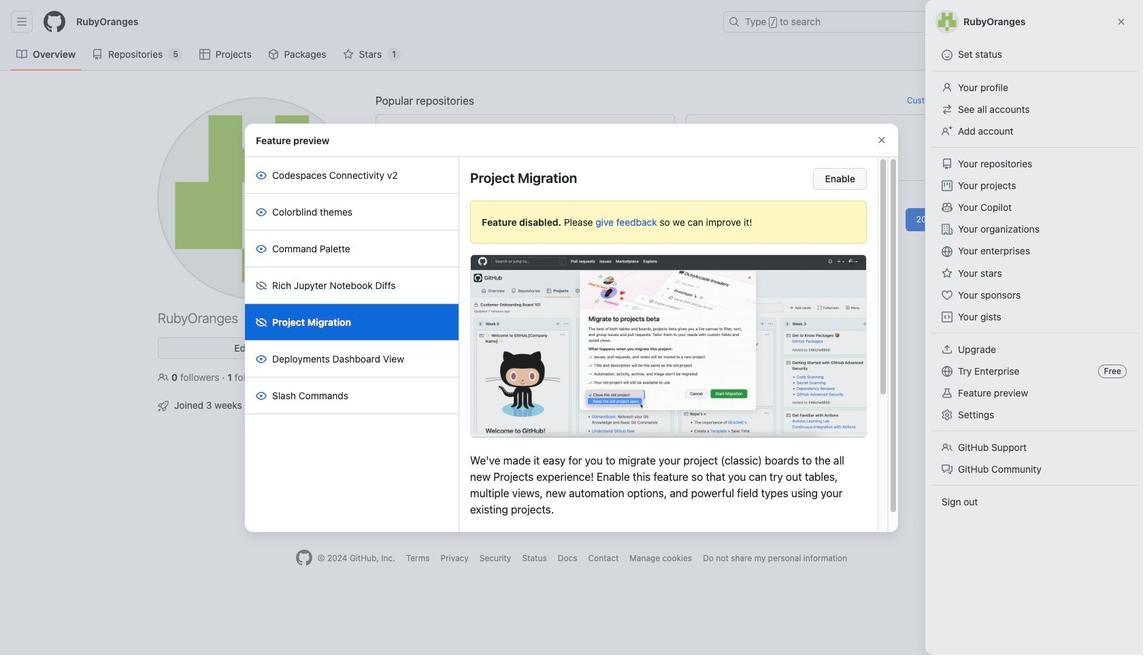 Task type: locate. For each thing, give the bounding box(es) containing it.
homepage image
[[44, 11, 65, 33], [296, 550, 312, 567]]

0 vertical spatial homepage image
[[44, 11, 65, 33]]

rocket image
[[158, 401, 169, 412]]

1 horizontal spatial homepage image
[[296, 550, 312, 567]]

smiley image
[[340, 259, 351, 270]]



Task type: vqa. For each thing, say whether or not it's contained in the screenshot.
the top issue opened image
no



Task type: describe. For each thing, give the bounding box(es) containing it.
1 vertical spatial homepage image
[[296, 550, 312, 567]]

people image
[[158, 372, 169, 383]]

plus image
[[988, 16, 999, 27]]

0 horizontal spatial homepage image
[[44, 11, 65, 33]]

triangle down image
[[1004, 16, 1015, 27]]

command palette image
[[946, 16, 957, 27]]



